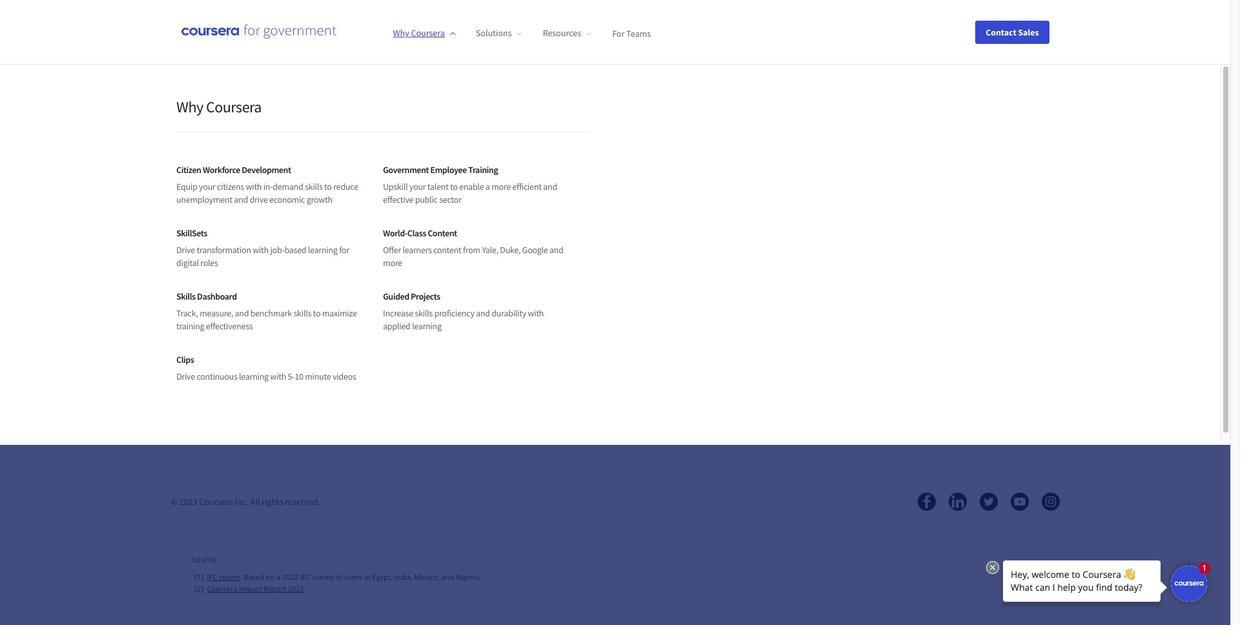 Task type: describe. For each thing, give the bounding box(es) containing it.
content
[[428, 228, 457, 239]]

coursera linkedin image
[[949, 493, 967, 511]]

1 horizontal spatial why
[[393, 27, 410, 39]]

effective
[[383, 194, 414, 206]]

duke,
[[500, 244, 521, 256]]

translators blog the coursera podcast tech blog
[[413, 289, 495, 340]]

workforce
[[551, 5, 595, 18]]

close
[[785, 41, 807, 54]]

list for coursera
[[191, 250, 301, 444]]

more inside world-class content offer learners content from yale, duke, google and more
[[383, 257, 403, 269]]

economic
[[270, 194, 305, 206]]

careers link
[[191, 289, 220, 301]]

citizen
[[176, 164, 201, 176]]

sales
[[1019, 26, 1040, 38]]

roles inside skillsets drive transformation with job-based learning for digital roles
[[201, 257, 218, 269]]

skill inside learn how investing in online training can help you close skill gaps and boost employee retention.
[[809, 41, 826, 54]]

help
[[966, 26, 985, 38]]

drive for drive transformation with job-based learning for digital roles
[[176, 244, 195, 256]]

learners inside "inform your workforce planning for digital roles with skill benchmarks based on 124m+ learners"
[[645, 20, 680, 33]]

with inside guided projects increase skills proficiency and durability with applied learning
[[528, 308, 544, 319]]

egypt,
[[372, 572, 392, 582]]

to inside uncover the fastest-growing skills to upskill and reskill your workforce.
[[359, 26, 368, 38]]

professional certificates link
[[191, 328, 282, 340]]

offer for world-class content offer learners content from yale, duke, google and more
[[383, 244, 401, 256]]

citizen workforce development equip your citizens with in-demand skills to reduce unemployment and drive economic growth
[[176, 164, 358, 206]]

skillsets
[[176, 228, 207, 239]]

list for community
[[413, 250, 523, 353]]

boost
[[869, 41, 894, 54]]

in-
[[264, 181, 273, 193]]

content
[[434, 244, 462, 256]]

skills inside guided projects increase skills proficiency and durability with applied learning
[[415, 308, 433, 319]]

coursera instagram image
[[1042, 493, 1060, 511]]

careers
[[191, 289, 220, 301]]

coursera impact report 2021 link
[[207, 584, 304, 594]]

skill inside "inform your workforce planning for digital roles with skill benchmarks based on 124m+ learners"
[[498, 20, 516, 33]]

how
[[811, 26, 830, 38]]

124m+
[[615, 20, 643, 33]]

drive
[[250, 194, 268, 206]]

on inside "inform your workforce planning for digital roles with skill benchmarks based on 124m+ learners"
[[602, 20, 613, 33]]

translators
[[413, 289, 455, 301]]

equip
[[176, 181, 197, 193]]

based
[[244, 572, 264, 582]]

plus
[[227, 315, 243, 327]]

1 horizontal spatial why coursera
[[393, 27, 445, 39]]

coursera youtube image
[[1011, 493, 1029, 511]]

degrees for enterprise for government
[[191, 354, 252, 391]]

demand
[[273, 181, 303, 193]]

skills dashboard track, measure, and benchmark skills to maximize training effectiveness
[[176, 291, 357, 332]]

and inside government employee training upskill your talent to enable a more efficient and effective public sector
[[544, 181, 558, 193]]

job-
[[270, 244, 285, 256]]

applied
[[383, 321, 411, 332]]

effectiveness
[[206, 321, 253, 332]]

retention.
[[941, 41, 983, 54]]

learners inside world-class content offer learners content from yale, duke, google and more
[[403, 244, 432, 256]]

degrees link
[[191, 354, 221, 366]]

workforce.
[[234, 41, 280, 54]]

from
[[463, 244, 481, 256]]

inc.
[[235, 496, 249, 508]]

with inside clips drive continuous learning with 5-10 minute videos
[[270, 371, 286, 383]]

employee
[[896, 41, 939, 54]]

blog link
[[413, 302, 430, 314]]

benchmark
[[251, 308, 292, 319]]

learning inside guided projects increase skills proficiency and durability with applied learning
[[412, 321, 442, 332]]

uncover the fastest-growing skills to upskill and reskill your workforce. link
[[186, 0, 473, 154]]

rights
[[262, 496, 283, 508]]

for teams
[[613, 27, 651, 39]]

teams
[[627, 27, 651, 39]]

0 horizontal spatial why coursera
[[176, 97, 262, 117]]

minute
[[305, 371, 331, 383]]

skills
[[176, 291, 196, 302]]

fastest-
[[267, 26, 298, 38]]

for enterprise link
[[191, 367, 244, 378]]

the
[[413, 315, 428, 327]]

contact sales button
[[976, 20, 1050, 44]]

india,
[[394, 572, 413, 582]]

world-class content offer learners content from yale, duke, google and more
[[383, 228, 564, 269]]

digital inside skillsets drive transformation with job-based learning for digital roles
[[176, 257, 199, 269]]

reduce
[[334, 181, 358, 193]]

more inside government employee training upskill your talent to enable a more efficient and effective public sector
[[492, 181, 511, 193]]

gaps
[[828, 41, 849, 54]]

your inside citizen workforce development equip your citizens with in-demand skills to reduce unemployment and drive economic growth
[[199, 181, 215, 193]]

source
[[192, 554, 217, 565]]

of
[[336, 572, 343, 582]]

community
[[413, 219, 478, 236]]

contact sales
[[986, 26, 1040, 38]]

and inside ifc report . based on a 2022 ifc survey of users in egypt, india, mexico, and nigeria. coursera impact report 2021
[[442, 572, 454, 582]]

impact
[[239, 584, 262, 594]]

0 vertical spatial blog
[[413, 302, 430, 314]]

in inside ifc report . based on a 2022 ifc survey of users in egypt, india, mexico, and nigeria. coursera impact report 2021
[[364, 572, 371, 582]]

learn
[[785, 26, 809, 38]]

resources
[[543, 27, 582, 39]]

maximize
[[322, 308, 357, 319]]

with inside skillsets drive transformation with job-based learning for digital roles
[[253, 244, 269, 256]]

digital inside "inform your workforce planning for digital roles with skill benchmarks based on 124m+ learners"
[[651, 5, 678, 18]]

coursera right 'upskill'
[[411, 27, 445, 39]]

certificates
[[239, 328, 282, 340]]

and inside learn how investing in online training can help you close skill gaps and boost employee retention.
[[851, 41, 867, 54]]

coursera facebook image
[[918, 493, 936, 511]]

google
[[523, 244, 548, 256]]

resources link
[[543, 27, 592, 39]]

training
[[469, 164, 498, 176]]

for government link
[[191, 380, 252, 391]]

development
[[242, 164, 291, 176]]

drive for drive continuous learning with 5-10 minute videos
[[176, 371, 195, 383]]

what we offer link
[[191, 263, 245, 275]]

talent
[[428, 181, 449, 193]]

citizens
[[217, 181, 244, 193]]



Task type: vqa. For each thing, say whether or not it's contained in the screenshot.


Task type: locate. For each thing, give the bounding box(es) containing it.
skill down how
[[809, 41, 826, 54]]

learn how investing in online training can help you close skill gaps and boost employee retention. link
[[759, 0, 1045, 154]]

training down track,
[[176, 321, 204, 332]]

1 horizontal spatial skill
[[809, 41, 826, 54]]

blog
[[413, 302, 430, 314], [433, 328, 450, 340]]

for inside skillsets drive transformation with job-based learning for digital roles
[[339, 244, 349, 256]]

1 vertical spatial offer
[[226, 263, 245, 275]]

training inside learn how investing in online training can help you close skill gaps and boost employee retention.
[[912, 26, 946, 38]]

1 horizontal spatial ifc
[[300, 572, 311, 582]]

inform
[[498, 5, 527, 18]]

guided
[[383, 291, 410, 302]]

videos
[[333, 371, 356, 383]]

to inside citizen workforce development equip your citizens with in-demand skills to reduce unemployment and drive economic growth
[[324, 181, 332, 193]]

0 vertical spatial based
[[574, 20, 600, 33]]

users
[[345, 572, 363, 582]]

about
[[191, 250, 214, 262]]

workforce
[[203, 164, 240, 176]]

1 vertical spatial based
[[285, 244, 307, 256]]

government up upskill at the top of page
[[383, 164, 429, 176]]

more down training
[[492, 181, 511, 193]]

0 horizontal spatial more
[[383, 257, 403, 269]]

and right efficient
[[544, 181, 558, 193]]

1 horizontal spatial list
[[413, 250, 523, 353]]

careers catalog coursera plus professional certificates
[[191, 289, 282, 340]]

1 vertical spatial why
[[176, 97, 203, 117]]

coursera up transformation
[[191, 219, 240, 236]]

1 vertical spatial for
[[191, 367, 203, 378]]

learners
[[645, 20, 680, 33], [403, 244, 432, 256]]

your inside "inform your workforce planning for digital roles with skill benchmarks based on 124m+ learners"
[[530, 5, 549, 18]]

ifc up 2021
[[300, 572, 311, 582]]

for down reduce
[[339, 244, 349, 256]]

0 vertical spatial learning
[[308, 244, 338, 256]]

0 horizontal spatial in
[[364, 572, 371, 582]]

1 horizontal spatial on
[[602, 20, 613, 33]]

to up growth
[[324, 181, 332, 193]]

1 drive from the top
[[176, 244, 195, 256]]

0 vertical spatial why
[[393, 27, 410, 39]]

and right mexico,
[[442, 572, 454, 582]]

learn how investing in online training can help you close skill gaps and boost employee retention.
[[785, 26, 1003, 54]]

yale,
[[482, 244, 499, 256]]

list containing about
[[191, 250, 301, 444]]

1 vertical spatial in
[[364, 572, 371, 582]]

0 vertical spatial for
[[613, 27, 625, 39]]

more down world-
[[383, 257, 403, 269]]

upskill
[[383, 181, 408, 193]]

0 horizontal spatial why
[[176, 97, 203, 117]]

for left 'teams'
[[613, 27, 625, 39]]

1 vertical spatial digital
[[176, 257, 199, 269]]

0 horizontal spatial blog
[[413, 302, 430, 314]]

to left maximize
[[313, 308, 321, 319]]

on inside ifc report . based on a 2022 ifc survey of users in egypt, india, mexico, and nigeria. coursera impact report 2021
[[266, 572, 275, 582]]

government inside degrees for enterprise for government
[[205, 380, 252, 391]]

0 horizontal spatial based
[[285, 244, 307, 256]]

1 vertical spatial learners
[[403, 244, 432, 256]]

solutions
[[476, 27, 512, 39]]

blog down the coursera podcast "link"
[[433, 328, 450, 340]]

clips
[[176, 354, 194, 366]]

a left 2022
[[276, 572, 280, 582]]

the coursera podcast link
[[413, 315, 495, 327]]

a inside ifc report . based on a 2022 ifc survey of users in egypt, india, mexico, and nigeria. coursera impact report 2021
[[276, 572, 280, 582]]

2 vertical spatial learning
[[239, 371, 269, 383]]

2021
[[288, 584, 304, 594]]

guided projects increase skills proficiency and durability with applied learning
[[383, 291, 544, 332]]

0 horizontal spatial learning
[[239, 371, 269, 383]]

continuous
[[197, 371, 238, 383]]

1 vertical spatial drive
[[176, 371, 195, 383]]

1 horizontal spatial based
[[574, 20, 600, 33]]

a inside government employee training upskill your talent to enable a more efficient and effective public sector
[[486, 181, 490, 193]]

tech blog link
[[413, 328, 450, 340]]

1 vertical spatial blog
[[433, 328, 450, 340]]

your up unemployment
[[199, 181, 215, 193]]

0 vertical spatial why coursera
[[393, 27, 445, 39]]

0 horizontal spatial ifc
[[207, 572, 217, 582]]

learning inside clips drive continuous learning with 5-10 minute videos
[[239, 371, 269, 383]]

learning inside skillsets drive transformation with job-based learning for digital roles
[[308, 244, 338, 256]]

learners right 124m+
[[645, 20, 680, 33]]

coursera inside careers catalog coursera plus professional certificates
[[191, 315, 225, 327]]

2023
[[179, 496, 197, 508]]

what
[[191, 263, 211, 275]]

0 vertical spatial training
[[912, 26, 946, 38]]

government employee training upskill your talent to enable a more efficient and effective public sector
[[383, 164, 558, 206]]

0 horizontal spatial skill
[[498, 20, 516, 33]]

1 horizontal spatial roles
[[680, 5, 702, 18]]

0 vertical spatial roles
[[680, 5, 702, 18]]

drive down clips
[[176, 371, 195, 383]]

coursera inside ifc report . based on a 2022 ifc survey of users in egypt, india, mexico, and nigeria. coursera impact report 2021
[[207, 584, 237, 594]]

with inside citizen workforce development equip your citizens with in-demand skills to reduce unemployment and drive economic growth
[[246, 181, 262, 193]]

1 vertical spatial why coursera
[[176, 97, 262, 117]]

2022
[[282, 572, 299, 582]]

coursera down catalog link
[[191, 315, 225, 327]]

skill
[[498, 20, 516, 33], [809, 41, 826, 54]]

coursera left inc.
[[199, 496, 233, 508]]

0 horizontal spatial for
[[339, 244, 349, 256]]

1 horizontal spatial for
[[637, 5, 649, 18]]

ifc report link
[[207, 572, 240, 582]]

2 vertical spatial for
[[191, 380, 203, 391]]

1 horizontal spatial training
[[912, 26, 946, 38]]

you
[[987, 26, 1003, 38]]

and left reskill at the left of page
[[400, 26, 417, 38]]

skills inside citizen workforce development equip your citizens with in-demand skills to reduce unemployment and drive economic growth
[[305, 181, 323, 193]]

and inside citizen workforce development equip your citizens with in-demand skills to reduce unemployment and drive economic growth
[[234, 194, 248, 206]]

nigeria.
[[456, 572, 482, 582]]

2 list from the left
[[413, 250, 523, 353]]

1 vertical spatial more
[[383, 257, 403, 269]]

to inside skills dashboard track, measure, and benchmark skills to maximize training effectiveness
[[313, 308, 321, 319]]

1 list from the left
[[191, 250, 301, 444]]

why coursera link
[[393, 27, 456, 39]]

coursera inside the translators blog the coursera podcast tech blog
[[429, 315, 463, 327]]

0 horizontal spatial digital
[[176, 257, 199, 269]]

on down planning
[[602, 20, 613, 33]]

0 vertical spatial more
[[492, 181, 511, 193]]

0 vertical spatial in
[[873, 26, 881, 38]]

digital down 'skillsets'
[[176, 257, 199, 269]]

1 horizontal spatial learning
[[308, 244, 338, 256]]

why up citizen
[[176, 97, 203, 117]]

growth
[[307, 194, 333, 206]]

training inside skills dashboard track, measure, and benchmark skills to maximize training effectiveness
[[176, 321, 204, 332]]

skills inside uncover the fastest-growing skills to upskill and reskill your workforce.
[[335, 26, 357, 38]]

your inside uncover the fastest-growing skills to upskill and reskill your workforce.
[[212, 41, 232, 54]]

0 vertical spatial government
[[383, 164, 429, 176]]

skills inside skills dashboard track, measure, and benchmark skills to maximize training effectiveness
[[294, 308, 312, 319]]

offer down world-
[[383, 244, 401, 256]]

0 horizontal spatial offer
[[226, 263, 245, 275]]

0 horizontal spatial on
[[266, 572, 275, 582]]

roles inside "inform your workforce planning for digital roles with skill benchmarks based on 124m+ learners"
[[680, 5, 702, 18]]

government inside government employee training upskill your talent to enable a more efficient and effective public sector
[[383, 164, 429, 176]]

based inside skillsets drive transformation with job-based learning for digital roles
[[285, 244, 307, 256]]

can
[[948, 26, 964, 38]]

1 vertical spatial learning
[[412, 321, 442, 332]]

increase
[[383, 308, 414, 319]]

proficiency
[[435, 308, 475, 319]]

0 vertical spatial drive
[[176, 244, 195, 256]]

ifc
[[207, 572, 217, 582], [300, 572, 311, 582]]

roles
[[680, 5, 702, 18], [201, 257, 218, 269]]

2 ifc from the left
[[300, 572, 311, 582]]

and left durability
[[476, 308, 490, 319]]

with
[[704, 5, 723, 18], [246, 181, 262, 193], [253, 244, 269, 256], [528, 308, 544, 319], [270, 371, 286, 383]]

investing
[[832, 26, 871, 38]]

1 horizontal spatial learners
[[645, 20, 680, 33]]

offer inside world-class content offer learners content from yale, duke, google and more
[[383, 244, 401, 256]]

government
[[383, 164, 429, 176], [205, 380, 252, 391]]

public
[[415, 194, 438, 206]]

class
[[408, 228, 426, 239]]

on up report
[[266, 572, 275, 582]]

and inside guided projects increase skills proficiency and durability with applied learning
[[476, 308, 490, 319]]

your up the public
[[410, 181, 426, 193]]

and down "citizens"
[[234, 194, 248, 206]]

to left 'upskill'
[[359, 26, 368, 38]]

your
[[530, 5, 549, 18], [212, 41, 232, 54], [199, 181, 215, 193], [410, 181, 426, 193]]

based down workforce
[[574, 20, 600, 33]]

0 horizontal spatial a
[[276, 572, 280, 582]]

catalog link
[[191, 302, 220, 314]]

to up sector
[[450, 181, 458, 193]]

a right enable
[[486, 181, 490, 193]]

for down for enterprise link
[[191, 380, 203, 391]]

uncover the fastest-growing skills to upskill and reskill your workforce.
[[212, 26, 445, 54]]

0 vertical spatial for
[[637, 5, 649, 18]]

transformation
[[197, 244, 251, 256]]

why left reskill at the left of page
[[393, 27, 410, 39]]

.
[[240, 572, 242, 582]]

2 drive from the top
[[176, 371, 195, 383]]

world-
[[383, 228, 408, 239]]

based down economic at the top left of the page
[[285, 244, 307, 256]]

1 vertical spatial on
[[266, 572, 275, 582]]

report
[[219, 572, 240, 582]]

0 vertical spatial on
[[602, 20, 613, 33]]

0 horizontal spatial roles
[[201, 257, 218, 269]]

government down enterprise
[[205, 380, 252, 391]]

survey
[[312, 572, 334, 582]]

1 vertical spatial skill
[[809, 41, 826, 54]]

projects
[[411, 291, 441, 302]]

your up benchmarks on the left of page
[[530, 5, 549, 18]]

enterprise
[[205, 367, 244, 378]]

based inside "inform your workforce planning for digital roles with skill benchmarks based on 124m+ learners"
[[574, 20, 600, 33]]

1 horizontal spatial in
[[873, 26, 881, 38]]

degrees
[[191, 354, 221, 366]]

1 vertical spatial for
[[339, 244, 349, 256]]

5-
[[288, 371, 295, 383]]

0 horizontal spatial list
[[191, 250, 301, 444]]

offer right we
[[226, 263, 245, 275]]

inform your workforce planning for digital roles with skill benchmarks based on 124m+ learners link
[[473, 0, 759, 154]]

and inside uncover the fastest-growing skills to upskill and reskill your workforce.
[[400, 26, 417, 38]]

1 horizontal spatial digital
[[651, 5, 678, 18]]

coursera twitter image
[[980, 493, 998, 511]]

skill down the inform
[[498, 20, 516, 33]]

for inside "inform your workforce planning for digital roles with skill benchmarks based on 124m+ learners"
[[637, 5, 649, 18]]

tech
[[413, 328, 431, 340]]

enable
[[460, 181, 484, 193]]

training
[[912, 26, 946, 38], [176, 321, 204, 332]]

benchmarks
[[518, 20, 571, 33]]

with inside "inform your workforce planning for digital roles with skill benchmarks based on 124m+ learners"
[[704, 5, 723, 18]]

learning
[[308, 244, 338, 256], [412, 321, 442, 332], [239, 371, 269, 383]]

and up the effectiveness
[[235, 308, 249, 319]]

0 horizontal spatial government
[[205, 380, 252, 391]]

mexico,
[[414, 572, 440, 582]]

0 vertical spatial digital
[[651, 5, 678, 18]]

and down investing
[[851, 41, 867, 54]]

list containing learners
[[413, 250, 523, 353]]

offer for about what we offer
[[226, 263, 245, 275]]

your inside government employee training upskill your talent to enable a more efficient and effective public sector
[[410, 181, 426, 193]]

for down degrees link
[[191, 367, 203, 378]]

learners down class
[[403, 244, 432, 256]]

1 horizontal spatial offer
[[383, 244, 401, 256]]

for teams link
[[613, 27, 651, 39]]

growing
[[298, 26, 333, 38]]

to inside government employee training upskill your talent to enable a more efficient and effective public sector
[[450, 181, 458, 193]]

your down uncover
[[212, 41, 232, 54]]

for up 124m+
[[637, 5, 649, 18]]

offer inside about what we offer
[[226, 263, 245, 275]]

coursera up tech blog link on the bottom of page
[[429, 315, 463, 327]]

upskill
[[370, 26, 398, 38]]

coursera down ifc report link
[[207, 584, 237, 594]]

0 vertical spatial learners
[[645, 20, 680, 33]]

online
[[883, 26, 910, 38]]

1 vertical spatial government
[[205, 380, 252, 391]]

solutions link
[[476, 27, 522, 39]]

and inside world-class content offer learners content from yale, duke, google and more
[[550, 244, 564, 256]]

1 vertical spatial roles
[[201, 257, 218, 269]]

translators link
[[413, 289, 455, 301]]

1 ifc from the left
[[207, 572, 217, 582]]

all
[[250, 496, 260, 508]]

in
[[873, 26, 881, 38], [364, 572, 371, 582]]

skills right growing
[[335, 26, 357, 38]]

0 vertical spatial offer
[[383, 244, 401, 256]]

and inside skills dashboard track, measure, and benchmark skills to maximize training effectiveness
[[235, 308, 249, 319]]

training up employee
[[912, 26, 946, 38]]

1 vertical spatial a
[[276, 572, 280, 582]]

coursera for government image
[[181, 24, 336, 40]]

and right "google"
[[550, 244, 564, 256]]

skills right benchmark
[[294, 308, 312, 319]]

drive down 'skillsets'
[[176, 244, 195, 256]]

list
[[191, 250, 301, 444], [413, 250, 523, 353]]

clips drive continuous learning with 5-10 minute videos
[[176, 354, 356, 383]]

coursera down the workforce.
[[206, 97, 262, 117]]

blog up the
[[413, 302, 430, 314]]

1 horizontal spatial more
[[492, 181, 511, 193]]

0 horizontal spatial training
[[176, 321, 204, 332]]

1 horizontal spatial government
[[383, 164, 429, 176]]

in up 'boost'
[[873, 26, 881, 38]]

skills down projects
[[415, 308, 433, 319]]

2 horizontal spatial learning
[[412, 321, 442, 332]]

professional
[[191, 328, 238, 340]]

1 vertical spatial training
[[176, 321, 204, 332]]

ifc left report
[[207, 572, 217, 582]]

© 2023 coursera inc. all rights reserved.
[[171, 496, 320, 508]]

0 horizontal spatial learners
[[403, 244, 432, 256]]

in inside learn how investing in online training can help you close skill gaps and boost employee retention.
[[873, 26, 881, 38]]

in right users
[[364, 572, 371, 582]]

1 horizontal spatial a
[[486, 181, 490, 193]]

contact
[[986, 26, 1017, 38]]

skills up growth
[[305, 181, 323, 193]]

0 vertical spatial a
[[486, 181, 490, 193]]

based
[[574, 20, 600, 33], [285, 244, 307, 256]]

drive inside clips drive continuous learning with 5-10 minute videos
[[176, 371, 195, 383]]

drive inside skillsets drive transformation with job-based learning for digital roles
[[176, 244, 195, 256]]

0 vertical spatial skill
[[498, 20, 516, 33]]

the
[[250, 26, 265, 38]]

1 horizontal spatial blog
[[433, 328, 450, 340]]

digital up 'teams'
[[651, 5, 678, 18]]

reskill
[[419, 26, 445, 38]]



